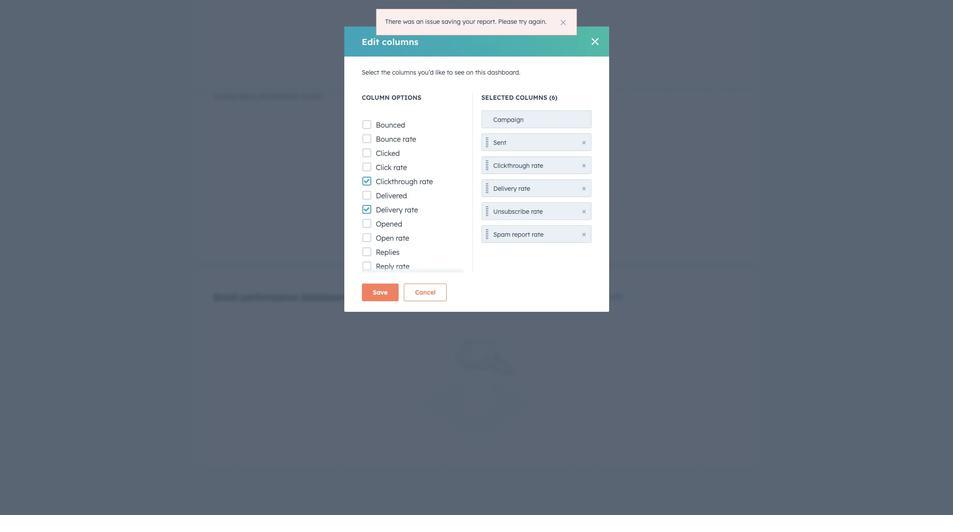 Task type: vqa. For each thing, say whether or not it's contained in the screenshot.
Date and time format's settings
no



Task type: describe. For each thing, give the bounding box(es) containing it.
on
[[467, 68, 474, 76]]

1 horizontal spatial delivery rate
[[494, 185, 531, 193]]

dashboard
[[301, 292, 349, 303]]

click rate
[[376, 163, 407, 172]]

your
[[463, 18, 476, 26]]

campaign
[[494, 116, 524, 124]]

cancel
[[415, 288, 436, 296]]

save button
[[362, 284, 399, 301]]

columns for selected columns (6)
[[516, 94, 548, 102]]

1 vertical spatial clickthrough rate
[[376, 177, 433, 186]]

1 vertical spatial no
[[449, 234, 459, 242]]

there was an issue saving your report. please try again.
[[385, 18, 547, 26]]

you'd
[[418, 68, 434, 76]]

close image for delivery rate
[[582, 187, 586, 190]]

unsubscribe
[[494, 208, 530, 216]]

1 horizontal spatial delivery
[[494, 185, 517, 193]]

performance for chart
[[241, 89, 298, 100]]

manage columns
[[571, 292, 624, 300]]

like
[[436, 68, 445, 76]]

1 vertical spatial delivery rate
[[376, 205, 418, 214]]

column
[[362, 94, 390, 102]]

1 vertical spatial show
[[488, 234, 505, 242]]

save
[[373, 288, 388, 296]]

edit columns dialog
[[344, 27, 609, 344]]

0 horizontal spatial clickthrough
[[376, 177, 418, 186]]

replies
[[376, 248, 400, 257]]

unsubscribe rate
[[494, 208, 543, 216]]

close image for spam report rate
[[582, 233, 586, 236]]

try
[[519, 18, 527, 26]]

an
[[416, 18, 424, 26]]

edit
[[362, 36, 379, 47]]

1 horizontal spatial clickthrough rate
[[494, 162, 544, 170]]

click
[[376, 163, 392, 172]]

columns right "the"
[[392, 68, 417, 76]]

sent
[[494, 139, 507, 147]]

1 vertical spatial delivery
[[376, 205, 403, 214]]

select the columns you'd like to see on this dashboard.
[[362, 68, 521, 76]]

close image for sent
[[582, 141, 586, 144]]

0 vertical spatial to
[[480, 28, 486, 37]]

the
[[381, 68, 391, 76]]

0 vertical spatial data
[[462, 28, 478, 37]]

close image for there was an issue saving your report. please try again.
[[561, 20, 567, 25]]

issue
[[426, 18, 440, 26]]

(6)
[[550, 94, 558, 102]]

again.
[[529, 18, 547, 26]]

1 vertical spatial no data to show
[[449, 234, 505, 242]]

spam
[[494, 231, 511, 239]]

1 horizontal spatial clickthrough
[[494, 162, 530, 170]]

was
[[403, 18, 415, 26]]

manage
[[571, 292, 596, 300]]

opened
[[376, 220, 402, 228]]

please
[[499, 18, 517, 26]]

saving
[[442, 18, 461, 26]]

bounce
[[376, 135, 401, 144]]

dashboard.
[[488, 68, 521, 76]]



Task type: locate. For each thing, give the bounding box(es) containing it.
0 vertical spatial no data to show
[[450, 28, 505, 37]]

performance for dashboard
[[241, 292, 298, 303]]

0 vertical spatial show
[[488, 28, 505, 37]]

performance
[[241, 89, 298, 100], [241, 292, 298, 303]]

columns left (6)
[[516, 94, 548, 102]]

0 vertical spatial clickthrough
[[494, 162, 530, 170]]

1 vertical spatial data
[[461, 234, 477, 242]]

columns
[[382, 36, 419, 47], [392, 68, 417, 76], [516, 94, 548, 102], [598, 292, 624, 300]]

group
[[468, 290, 555, 304]]

to down report.
[[480, 28, 486, 37]]

no
[[450, 28, 460, 37], [449, 234, 459, 242]]

1 vertical spatial close image
[[582, 141, 586, 144]]

selected
[[482, 94, 514, 102]]

show left report
[[488, 234, 505, 242]]

2 email from the top
[[214, 292, 239, 303]]

0 vertical spatial clickthrough rate
[[494, 162, 544, 170]]

no data to show
[[450, 28, 505, 37], [449, 234, 505, 242]]

0 horizontal spatial delivery rate
[[376, 205, 418, 214]]

1 vertical spatial to
[[447, 68, 453, 76]]

select
[[362, 68, 380, 76]]

close image
[[561, 20, 567, 25], [582, 141, 586, 144]]

chart
[[301, 89, 325, 100]]

delivery
[[494, 185, 517, 193], [376, 205, 403, 214]]

to
[[480, 28, 486, 37], [447, 68, 453, 76], [479, 234, 486, 242]]

columns down there
[[382, 36, 419, 47]]

rate
[[403, 135, 416, 144], [532, 162, 544, 170], [394, 163, 407, 172], [420, 177, 433, 186], [519, 185, 531, 193], [405, 205, 418, 214], [531, 208, 543, 216], [532, 231, 544, 239], [396, 234, 410, 243], [396, 262, 410, 271]]

0 vertical spatial delivery rate
[[494, 185, 531, 193]]

no data to show down the your
[[450, 28, 505, 37]]

show
[[488, 28, 505, 37], [488, 234, 505, 242]]

delivery rate down delivered at the top left
[[376, 205, 418, 214]]

edit columns
[[362, 36, 419, 47]]

columns right manage
[[598, 292, 624, 300]]

email performance dashboard
[[214, 292, 349, 303]]

email performance chart
[[214, 89, 325, 100]]

bounce rate
[[376, 135, 416, 144]]

1 email from the top
[[214, 89, 239, 100]]

close image for clickthrough rate
[[582, 164, 586, 167]]

0 vertical spatial performance
[[241, 89, 298, 100]]

to inside edit columns dialog
[[447, 68, 453, 76]]

0 vertical spatial email
[[214, 89, 239, 100]]

data
[[462, 28, 478, 37], [461, 234, 477, 242]]

reply rate
[[376, 262, 410, 271]]

0 horizontal spatial delivery
[[376, 205, 403, 214]]

options
[[392, 94, 422, 102]]

1 horizontal spatial close image
[[582, 141, 586, 144]]

this
[[476, 68, 486, 76]]

reply
[[376, 262, 394, 271]]

delivery up unsubscribe
[[494, 185, 517, 193]]

clickthrough rate down "sent"
[[494, 162, 544, 170]]

clickthrough
[[494, 162, 530, 170], [376, 177, 418, 186]]

cancel button
[[404, 284, 447, 301]]

delivery up opened
[[376, 205, 403, 214]]

columns for manage columns
[[598, 292, 624, 300]]

0 horizontal spatial clickthrough rate
[[376, 177, 433, 186]]

0 horizontal spatial close image
[[561, 20, 567, 25]]

delivery rate up unsubscribe
[[494, 185, 531, 193]]

there was an issue saving your report. please try again. alert
[[376, 9, 578, 35]]

there
[[385, 18, 401, 26]]

clickthrough rate up delivered at the top left
[[376, 177, 433, 186]]

0 vertical spatial delivery
[[494, 185, 517, 193]]

None button
[[468, 290, 512, 304], [511, 290, 555, 304], [468, 290, 512, 304], [511, 290, 555, 304]]

to right like
[[447, 68, 453, 76]]

open rate
[[376, 234, 410, 243]]

1 vertical spatial email
[[214, 292, 239, 303]]

0 vertical spatial close image
[[561, 20, 567, 25]]

clickthrough rate
[[494, 162, 544, 170], [376, 177, 433, 186]]

clickthrough down "sent"
[[494, 162, 530, 170]]

email for email performance chart
[[214, 89, 239, 100]]

close image inside edit columns dialog
[[582, 141, 586, 144]]

close image
[[592, 38, 599, 45], [582, 164, 586, 167], [582, 187, 586, 190], [582, 210, 586, 213], [582, 233, 586, 236]]

bounced
[[376, 121, 405, 129]]

clicked
[[376, 149, 400, 158]]

open
[[376, 234, 394, 243]]

data down the your
[[462, 28, 478, 37]]

1 vertical spatial performance
[[241, 292, 298, 303]]

report
[[512, 231, 530, 239]]

close image for unsubscribe rate
[[582, 210, 586, 213]]

no data to show down unsubscribe
[[449, 234, 505, 242]]

1 vertical spatial clickthrough
[[376, 177, 418, 186]]

delivered
[[376, 191, 407, 200]]

close image inside there was an issue saving your report. please try again. alert
[[561, 20, 567, 25]]

delivery rate
[[494, 185, 531, 193], [376, 205, 418, 214]]

email for email performance dashboard
[[214, 292, 239, 303]]

data left spam
[[461, 234, 477, 242]]

2 vertical spatial to
[[479, 234, 486, 242]]

manage columns button
[[562, 291, 624, 303]]

email
[[214, 89, 239, 100], [214, 292, 239, 303]]

1 performance from the top
[[241, 89, 298, 100]]

report.
[[477, 18, 497, 26]]

see
[[455, 68, 465, 76]]

clickthrough up delivered at the top left
[[376, 177, 418, 186]]

columns inside manage columns button
[[598, 292, 624, 300]]

show down report.
[[488, 28, 505, 37]]

spam report rate
[[494, 231, 544, 239]]

selected columns (6)
[[482, 94, 558, 102]]

to left spam
[[479, 234, 486, 242]]

2 performance from the top
[[241, 292, 298, 303]]

0 vertical spatial no
[[450, 28, 460, 37]]

columns for edit columns
[[382, 36, 419, 47]]

column options
[[362, 94, 422, 102]]



